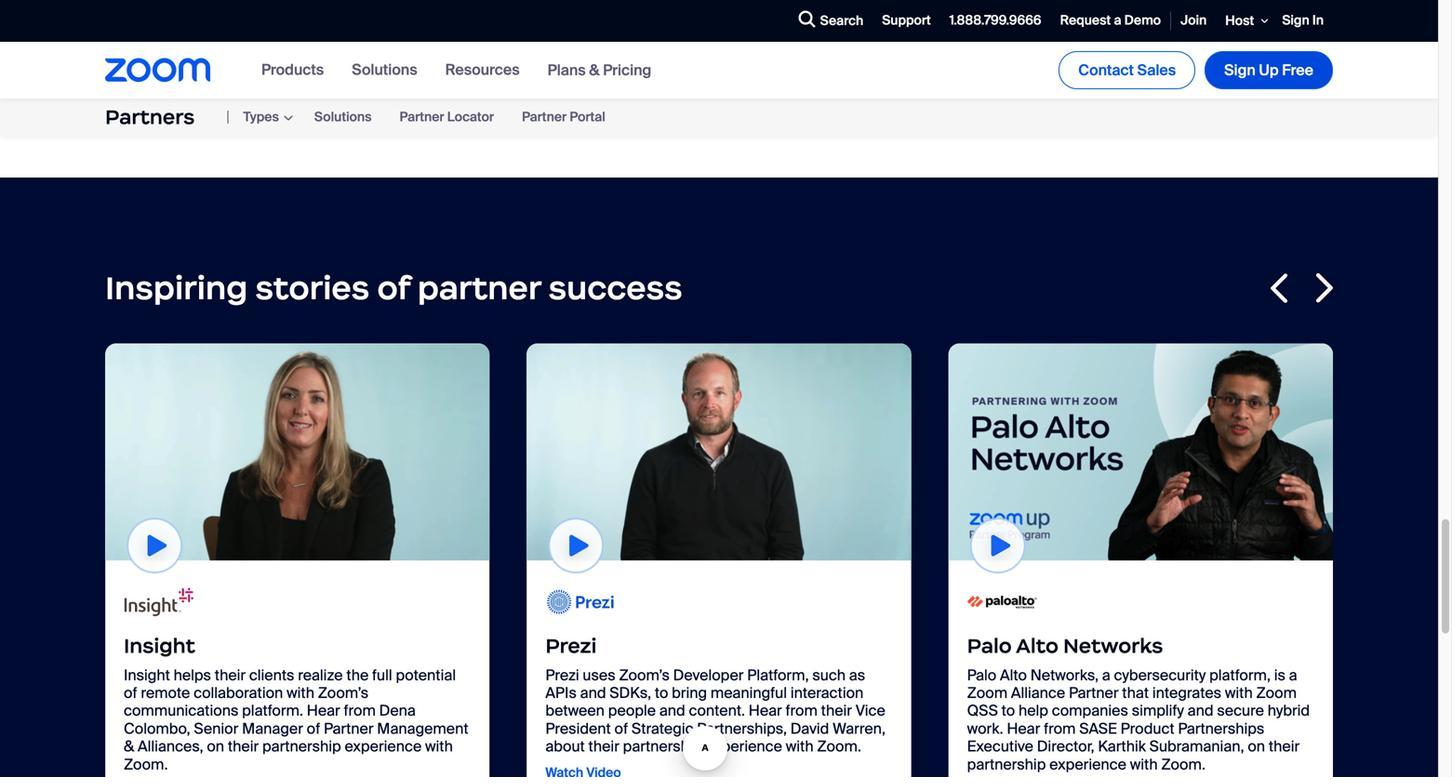 Task type: describe. For each thing, give the bounding box(es) containing it.
warren,
[[833, 719, 886, 739]]

helps
[[174, 666, 211, 685]]

meaningful
[[711, 684, 787, 703]]

sign in
[[1282, 12, 1324, 29]]

1 zoom from the left
[[967, 684, 1008, 703]]

with up manager
[[287, 684, 314, 703]]

services
[[685, 29, 746, 49]]

people
[[608, 702, 656, 721]]

with up partnerships
[[1225, 684, 1253, 703]]

management
[[377, 719, 468, 739]]

help
[[1019, 702, 1048, 721]]

sign for sign in
[[1282, 12, 1310, 29]]

​​palo
[[967, 666, 997, 685]]

pricing
[[603, 60, 651, 80]]

of right stories
[[377, 268, 410, 308]]

experience inside 'insight helps their clients realize the full potential of remote collaboration with zoom's communications platform. hear from dena colombo, senior manager of partner management & alliances, on their partnership experience with zoom.'
[[345, 737, 422, 757]]

executive
[[967, 737, 1033, 757]]

president
[[545, 719, 611, 739]]

1.888.799.9666
[[950, 12, 1041, 29]]

solutions for solutions link at the left top of the page
[[314, 108, 372, 126]]

qss
[[967, 702, 998, 721]]

collaboration
[[194, 684, 283, 703]]

portal
[[570, 108, 605, 126]]

experience inside ​​palo alto networks, a cybersecurity platform, is a zoom alliance partner that integrates with zoom qss to help companies simplify and secure hybrid work. hear from sase product partnerships executive director, karthik subramanian, on their partnership experience with zoom.
[[1049, 755, 1126, 775]]

product
[[1121, 719, 1175, 739]]

manager
[[242, 719, 303, 739]]

hybrid
[[1268, 702, 1310, 721]]

up
[[1259, 60, 1279, 80]]

is
[[1274, 666, 1286, 685]]

platform,
[[1209, 666, 1271, 685]]

zoom. inside 'insight helps their clients realize the full potential of remote collaboration with zoom's communications platform. hear from dena colombo, senior manager of partner management & alliances, on their partnership experience with zoom.'
[[124, 755, 168, 775]]

potential
[[396, 666, 456, 685]]

palo alto networks
[[967, 634, 1163, 659]]

simplify
[[1132, 702, 1184, 721]]

alto for ​​palo
[[1000, 666, 1027, 685]]

support link
[[873, 1, 940, 41]]

director,
[[1037, 737, 1095, 757]]

contact
[[1078, 60, 1134, 80]]

subramanian,
[[1149, 737, 1244, 757]]

0 vertical spatial partners
[[239, 29, 298, 49]]

in
[[1313, 12, 1324, 29]]

success
[[549, 268, 682, 308]]

alliances,
[[138, 737, 203, 757]]

their down platform.
[[228, 737, 259, 757]]

inspiring stories of partner success
[[105, 268, 682, 308]]

explore for explore alliance partners
[[124, 29, 176, 49]]

their right helps
[[215, 666, 246, 685]]

with down potential
[[425, 737, 453, 757]]

1.888.799.9666 link
[[940, 1, 1051, 41]]

karthik
[[1098, 737, 1146, 757]]

types
[[243, 108, 279, 126]]

insight image
[[105, 344, 490, 561]]

​​palo alto networks, a cybersecurity platform, is a zoom alliance partner that integrates with zoom qss to help companies simplify and secure hybrid work. hear from sase product partnerships executive director, karthik subramanian, on their partnership experience with zoom.
[[967, 666, 1310, 775]]

free
[[1282, 60, 1314, 80]]

request
[[1060, 12, 1111, 29]]

join
[[1181, 12, 1207, 29]]

vice
[[856, 702, 885, 721]]

explore alliance partners link
[[124, 29, 298, 49]]

developer
[[673, 666, 744, 685]]

partner inside 'insight helps their clients realize the full potential of remote collaboration with zoom's communications platform. hear from dena colombo, senior manager of partner management & alliances, on their partnership experience with zoom.'
[[324, 719, 374, 739]]

zoom. inside prezi uses zoom's developer platform, such as apis and sdks, to bring meaningful interaction between people and content. hear from their vice president of strategic partnerships, david warren, about their partnership experience with zoom.
[[817, 737, 861, 757]]

request a demo
[[1060, 12, 1161, 29]]

zoom logo image
[[105, 58, 210, 82]]

zoom's inside prezi uses zoom's developer platform, such as apis and sdks, to bring meaningful interaction between people and content. hear from their vice president of strategic partnerships, david warren, about their partnership experience with zoom.
[[619, 666, 670, 685]]

with down product
[[1130, 755, 1158, 775]]

to inside prezi uses zoom's developer platform, such as apis and sdks, to bring meaningful interaction between people and content. hear from their vice president of strategic partnerships, david warren, about their partnership experience with zoom.
[[655, 684, 668, 703]]

realize
[[298, 666, 343, 685]]

their right the about
[[588, 737, 619, 757]]

on inside ​​palo alto networks, a cybersecurity platform, is a zoom alliance partner that integrates with zoom qss to help companies simplify and secure hybrid work. hear from sase product partnerships executive director, karthik subramanian, on their partnership experience with zoom.
[[1248, 737, 1265, 757]]

zoom's inside 'insight helps their clients realize the full potential of remote collaboration with zoom's communications platform. hear from dena colombo, senior manager of partner management & alliances, on their partnership experience with zoom.'
[[318, 684, 369, 703]]

of left the remote
[[124, 684, 137, 703]]

0 vertical spatial alliance
[[180, 29, 236, 49]]

1 vertical spatial partners
[[105, 105, 195, 130]]

about
[[545, 737, 585, 757]]

partners link
[[105, 105, 195, 130]]

content.
[[689, 702, 745, 721]]

on inside 'insight helps their clients realize the full potential of remote collaboration with zoom's communications platform. hear from dena colombo, senior manager of partner management & alliances, on their partnership experience with zoom.'
[[207, 737, 224, 757]]

hear inside 'insight helps their clients realize the full potential of remote collaboration with zoom's communications platform. hear from dena colombo, senior manager of partner management & alliances, on their partnership experience with zoom.'
[[307, 702, 340, 721]]

of inside prezi uses zoom's developer platform, such as apis and sdks, to bring meaningful interaction between people and content. hear from their vice president of strategic partnerships, david warren, about their partnership experience with zoom.
[[614, 719, 628, 739]]

host
[[1225, 12, 1254, 29]]

prezi for prezi uses zoom's developer platform, such as apis and sdks, to bring meaningful interaction between people and content. hear from their vice president of strategic partnerships, david warren, about their partnership experience with zoom.
[[545, 666, 579, 685]]

cybersecurity
[[1114, 666, 1206, 685]]

technology
[[602, 29, 682, 49]]

host button
[[1216, 0, 1273, 42]]

join link
[[1171, 1, 1216, 41]]

support
[[882, 12, 931, 29]]

partnerships
[[1178, 719, 1264, 739]]

the
[[346, 666, 369, 685]]

experience inside prezi uses zoom's developer platform, such as apis and sdks, to bring meaningful interaction between people and content. hear from their vice president of strategic partnerships, david warren, about their partnership experience with zoom.
[[705, 737, 782, 757]]

insight for insight helps their clients realize the full potential of remote collaboration with zoom's communications platform. hear from dena colombo, senior manager of partner management & alliances, on their partnership experience with zoom.
[[124, 666, 170, 685]]

bring
[[672, 684, 707, 703]]

networks,
[[1030, 666, 1099, 685]]

that
[[1122, 684, 1149, 703]]

networks
[[1063, 634, 1163, 659]]

stories
[[255, 268, 370, 308]]

partner
[[418, 268, 541, 308]]

sase
[[1079, 719, 1117, 739]]

partner locator link
[[400, 108, 494, 126]]

plans & pricing link
[[548, 60, 651, 80]]

1 horizontal spatial &
[[589, 60, 600, 80]]

insight logo image
[[124, 579, 193, 626]]

interaction
[[791, 684, 864, 703]]

remote
[[141, 684, 190, 703]]



Task type: locate. For each thing, give the bounding box(es) containing it.
demo
[[1124, 12, 1161, 29]]

sales
[[1137, 60, 1176, 80]]

partner
[[400, 108, 444, 126], [522, 108, 567, 126], [1069, 684, 1119, 703], [324, 719, 374, 739]]

sign up free link
[[1205, 51, 1333, 89]]

0 horizontal spatial alliance
[[180, 29, 236, 49]]

1 horizontal spatial hear
[[749, 702, 782, 721]]

their inside ​​palo alto networks, a cybersecurity platform, is a zoom alliance partner that integrates with zoom qss to help companies simplify and secure hybrid work. hear from sase product partnerships executive director, karthik subramanian, on their partnership experience with zoom.
[[1269, 737, 1300, 757]]

1 horizontal spatial zoom's
[[619, 666, 670, 685]]

distributors
[[749, 29, 829, 49]]

zoom's up the people
[[619, 666, 670, 685]]

prezi
[[545, 634, 597, 659], [545, 666, 579, 685]]

zoom up work.
[[967, 684, 1008, 703]]

alliance down the palo alto networks
[[1011, 684, 1065, 703]]

& left the alliances,
[[124, 737, 134, 757]]

1 explore from the left
[[124, 29, 176, 49]]

sign left up
[[1224, 60, 1256, 80]]

zoom. down vice
[[817, 737, 861, 757]]

experience down sase
[[1049, 755, 1126, 775]]

0 horizontal spatial zoom's
[[318, 684, 369, 703]]

partnership down work.
[[967, 755, 1046, 775]]

and inside ​​palo alto networks, a cybersecurity platform, is a zoom alliance partner that integrates with zoom qss to help companies simplify and secure hybrid work. hear from sase product partnerships executive director, karthik subramanian, on their partnership experience with zoom.
[[1188, 702, 1214, 721]]

2 prezi from the top
[[545, 666, 579, 685]]

solutions for the solutions button
[[352, 60, 417, 80]]

from down platform,
[[786, 702, 818, 721]]

to left help
[[1002, 702, 1015, 721]]

1 vertical spatial &
[[124, 737, 134, 757]]

alliance up zoom logo
[[180, 29, 236, 49]]

0 horizontal spatial partnership
[[262, 737, 341, 757]]

explore up plans
[[545, 29, 598, 49]]

1 vertical spatial insight
[[124, 666, 170, 685]]

experience down 'content.'
[[705, 737, 782, 757]]

and right the people
[[659, 702, 685, 721]]

1 horizontal spatial partners
[[239, 29, 298, 49]]

of
[[377, 268, 410, 308], [124, 684, 137, 703], [307, 719, 320, 739], [614, 719, 628, 739]]

2 insight from the top
[[124, 666, 170, 685]]

and right apis
[[580, 684, 606, 703]]

prezi for prezi
[[545, 634, 597, 659]]

& inside 'insight helps their clients realize the full potential of remote collaboration with zoom's communications platform. hear from dena colombo, senior manager of partner management & alliances, on their partnership experience with zoom.'
[[124, 737, 134, 757]]

partner locator
[[400, 108, 494, 126]]

0 vertical spatial insight
[[124, 634, 195, 659]]

apis
[[545, 684, 577, 703]]

companies
[[1052, 702, 1128, 721]]

full
[[372, 666, 392, 685]]

partner portal link
[[522, 108, 605, 126]]

resources
[[445, 60, 520, 80]]

as
[[849, 666, 865, 685]]

prezi image
[[527, 344, 911, 561]]

partners down zoom logo
[[105, 105, 195, 130]]

partnership down platform.
[[262, 737, 341, 757]]

0 vertical spatial prezi
[[545, 634, 597, 659]]

prezi left uses
[[545, 666, 579, 685]]

explore technology services distributors link
[[545, 29, 829, 49]]

products
[[261, 60, 324, 80]]

2 horizontal spatial partnership
[[967, 755, 1046, 775]]

0 horizontal spatial sign
[[1224, 60, 1256, 80]]

0 horizontal spatial partners
[[105, 105, 195, 130]]

zoom's
[[619, 666, 670, 685], [318, 684, 369, 703]]

explore technology services distributors
[[545, 29, 829, 49]]

1 vertical spatial alto
[[1000, 666, 1027, 685]]

zoom. down product
[[1161, 755, 1206, 775]]

uses
[[583, 666, 616, 685]]

partner inside ​​palo alto networks, a cybersecurity platform, is a zoom alliance partner that integrates with zoom qss to help companies simplify and secure hybrid work. hear from sase product partnerships executive director, karthik subramanian, on their partnership experience with zoom.
[[1069, 684, 1119, 703]]

1 vertical spatial sign
[[1224, 60, 1256, 80]]

work.
[[967, 719, 1003, 739]]

such
[[812, 666, 846, 685]]

hear
[[307, 702, 340, 721], [749, 702, 782, 721], [1007, 719, 1040, 739]]

platform.
[[242, 702, 303, 721]]

colombo,
[[124, 719, 190, 739]]

partner left locator on the top left of page
[[400, 108, 444, 126]]

& right plans
[[589, 60, 600, 80]]

their down 'hybrid'
[[1269, 737, 1300, 757]]

hear inside prezi uses zoom's developer platform, such as apis and sdks, to bring meaningful interaction between people and content. hear from their vice president of strategic partnerships, david warren, about their partnership experience with zoom.
[[749, 702, 782, 721]]

0 horizontal spatial to
[[655, 684, 668, 703]]

of down the sdks,
[[614, 719, 628, 739]]

1 horizontal spatial partnership
[[623, 737, 702, 757]]

clients
[[249, 666, 294, 685]]

1 insight from the top
[[124, 634, 195, 659]]

sign left the in
[[1282, 12, 1310, 29]]

1 horizontal spatial and
[[659, 702, 685, 721]]

search
[[820, 12, 864, 29]]

prezi up uses
[[545, 634, 597, 659]]

contact sales
[[1078, 60, 1176, 80]]

1 vertical spatial solutions
[[314, 108, 372, 126]]

1 prezi from the top
[[545, 634, 597, 659]]

0 horizontal spatial on
[[207, 737, 224, 757]]

experience down dena
[[345, 737, 422, 757]]

1 horizontal spatial from
[[786, 702, 818, 721]]

0 horizontal spatial zoom
[[967, 684, 1008, 703]]

2 horizontal spatial hear
[[1007, 719, 1040, 739]]

alliance
[[180, 29, 236, 49], [1011, 684, 1065, 703]]

search image
[[799, 11, 815, 27], [799, 11, 815, 27]]

contact sales link
[[1059, 51, 1196, 89]]

resources button
[[445, 60, 520, 80]]

from down the
[[344, 702, 376, 721]]

from
[[344, 702, 376, 721], [786, 702, 818, 721], [1044, 719, 1076, 739]]

paloalto networks image
[[967, 579, 1037, 626]]

1 on from the left
[[207, 737, 224, 757]]

between
[[545, 702, 605, 721]]

partnership inside ​​palo alto networks, a cybersecurity platform, is a zoom alliance partner that integrates with zoom qss to help companies simplify and secure hybrid work. hear from sase product partnerships executive director, karthik subramanian, on their partnership experience with zoom.
[[967, 755, 1046, 775]]

1 horizontal spatial alliance
[[1011, 684, 1065, 703]]

partner left portal
[[522, 108, 567, 126]]

hear right work.
[[1007, 719, 1040, 739]]

sign in link
[[1273, 1, 1333, 41]]

explore alliance partners
[[124, 29, 298, 49]]

platform,
[[747, 666, 809, 685]]

0 horizontal spatial and
[[580, 684, 606, 703]]

2 explore from the left
[[545, 29, 598, 49]]

2 horizontal spatial zoom.
[[1161, 755, 1206, 775]]

0 horizontal spatial hear
[[307, 702, 340, 721]]

partner portal
[[522, 108, 605, 126]]

from left sase
[[1044, 719, 1076, 739]]

1 horizontal spatial a
[[1114, 12, 1121, 29]]

alto inside ​​palo alto networks, a cybersecurity platform, is a zoom alliance partner that integrates with zoom qss to help companies simplify and secure hybrid work. hear from sase product partnerships executive director, karthik subramanian, on their partnership experience with zoom.
[[1000, 666, 1027, 685]]

1 vertical spatial prezi
[[545, 666, 579, 685]]

from inside 'insight helps their clients realize the full potential of remote collaboration with zoom's communications platform. hear from dena colombo, senior manager of partner management & alliances, on their partnership experience with zoom.'
[[344, 702, 376, 721]]

prezi inside prezi uses zoom's developer platform, such as apis and sdks, to bring meaningful interaction between people and content. hear from their vice president of strategic partnerships, david warren, about their partnership experience with zoom.
[[545, 666, 579, 685]]

sign for sign up free
[[1224, 60, 1256, 80]]

insight inside 'insight helps their clients realize the full potential of remote collaboration with zoom's communications platform. hear from dena colombo, senior manager of partner management & alliances, on their partnership experience with zoom.'
[[124, 666, 170, 685]]

from inside prezi uses zoom's developer platform, such as apis and sdks, to bring meaningful interaction between people and content. hear from their vice president of strategic partnerships, david warren, about their partnership experience with zoom.
[[786, 702, 818, 721]]

experience
[[345, 737, 422, 757], [705, 737, 782, 757], [1049, 755, 1126, 775]]

solutions button
[[352, 60, 417, 80]]

a
[[1114, 12, 1121, 29], [1102, 666, 1110, 685], [1289, 666, 1297, 685]]

insight down insight logo
[[124, 634, 195, 659]]

on down secure
[[1248, 737, 1265, 757]]

partner up sase
[[1069, 684, 1119, 703]]

explore for explore technology services distributors
[[545, 29, 598, 49]]

1 horizontal spatial sign
[[1282, 12, 1310, 29]]

0 vertical spatial sign
[[1282, 12, 1310, 29]]

0 vertical spatial solutions
[[352, 60, 417, 80]]

on right the alliances,
[[207, 737, 224, 757]]

1 horizontal spatial zoom
[[1256, 684, 1297, 703]]

1 horizontal spatial experience
[[705, 737, 782, 757]]

alto right ​​palo
[[1000, 666, 1027, 685]]

2 horizontal spatial and
[[1188, 702, 1214, 721]]

a left demo
[[1114, 12, 1121, 29]]

alliance inside ​​palo alto networks, a cybersecurity platform, is a zoom alliance partner that integrates with zoom qss to help companies simplify and secure hybrid work. hear from sase product partnerships executive director, karthik subramanian, on their partnership experience with zoom.
[[1011, 684, 1065, 703]]

dena
[[379, 702, 416, 721]]

with down interaction
[[786, 737, 814, 757]]

0 horizontal spatial a
[[1102, 666, 1110, 685]]

2 horizontal spatial from
[[1044, 719, 1076, 739]]

0 horizontal spatial zoom.
[[124, 755, 168, 775]]

and up subramanian,
[[1188, 702, 1214, 721]]

inspiring
[[105, 268, 248, 308]]

solutions down the solutions button
[[314, 108, 372, 126]]

0 horizontal spatial &
[[124, 737, 134, 757]]

alto up networks, at the bottom of the page
[[1016, 634, 1059, 659]]

request a demo link
[[1051, 1, 1170, 41]]

solutions up solutions link at the left top of the page
[[352, 60, 417, 80]]

zoom.
[[817, 737, 861, 757], [124, 755, 168, 775], [1161, 755, 1206, 775]]

explore up zoom logo
[[124, 29, 176, 49]]

sign
[[1282, 12, 1310, 29], [1224, 60, 1256, 80]]

hear inside ​​palo alto networks, a cybersecurity platform, is a zoom alliance partner that integrates with zoom qss to help companies simplify and secure hybrid work. hear from sase product partnerships executive director, karthik subramanian, on their partnership experience with zoom.
[[1007, 719, 1040, 739]]

partnership inside 'insight helps their clients realize the full potential of remote collaboration with zoom's communications platform. hear from dena colombo, senior manager of partner management & alliances, on their partnership experience with zoom.'
[[262, 737, 341, 757]]

0 vertical spatial &
[[589, 60, 600, 80]]

with
[[287, 684, 314, 703], [1225, 684, 1253, 703], [425, 737, 453, 757], [786, 737, 814, 757], [1130, 755, 1158, 775]]

1 horizontal spatial on
[[1248, 737, 1265, 757]]

david
[[790, 719, 829, 739]]

sdks,
[[610, 684, 651, 703]]

explore
[[124, 29, 176, 49], [545, 29, 598, 49]]

partner left dena
[[324, 719, 374, 739]]

zoom up partnerships
[[1256, 684, 1297, 703]]

carousel navigation element
[[1257, 261, 1347, 316]]

solutions
[[352, 60, 417, 80], [314, 108, 372, 126]]

1 vertical spatial alliance
[[1011, 684, 1065, 703]]

insight helps their clients realize the full potential of remote collaboration with zoom's communications platform. hear from dena colombo, senior manager of partner management & alliances, on their partnership experience with zoom.
[[124, 666, 468, 775]]

prezi uses zoom's developer platform, such as apis and sdks, to bring meaningful interaction between people and content. hear from their vice president of strategic partnerships, david warren, about their partnership experience with zoom.
[[545, 666, 886, 757]]

0 vertical spatial alto
[[1016, 634, 1059, 659]]

alto for palo
[[1016, 634, 1059, 659]]

palo alto networks_partnering with zoom image
[[949, 344, 1333, 561]]

products button
[[261, 60, 324, 80]]

a down networks
[[1102, 666, 1110, 685]]

1 horizontal spatial zoom.
[[817, 737, 861, 757]]

secure
[[1217, 702, 1264, 721]]

plans & pricing
[[548, 60, 651, 80]]

2 horizontal spatial a
[[1289, 666, 1297, 685]]

strategic
[[632, 719, 694, 739]]

hear down 'realize'
[[307, 702, 340, 721]]

to left bring
[[655, 684, 668, 703]]

1 horizontal spatial to
[[1002, 702, 1015, 721]]

a right the "is"
[[1289, 666, 1297, 685]]

partnership
[[262, 737, 341, 757], [623, 737, 702, 757], [967, 755, 1046, 775]]

insight for insight
[[124, 634, 195, 659]]

senior
[[194, 719, 238, 739]]

their left vice
[[821, 702, 852, 721]]

2 on from the left
[[1248, 737, 1265, 757]]

partnership inside prezi uses zoom's developer platform, such as apis and sdks, to bring meaningful interaction between people and content. hear from their vice president of strategic partnerships, david warren, about their partnership experience with zoom.
[[623, 737, 702, 757]]

partners up products button
[[239, 29, 298, 49]]

2 horizontal spatial experience
[[1049, 755, 1126, 775]]

from inside ​​palo alto networks, a cybersecurity platform, is a zoom alliance partner that integrates with zoom qss to help companies simplify and secure hybrid work. hear from sase product partnerships executive director, karthik subramanian, on their partnership experience with zoom.
[[1044, 719, 1076, 739]]

plans
[[548, 60, 586, 80]]

1 horizontal spatial explore
[[545, 29, 598, 49]]

0 horizontal spatial from
[[344, 702, 376, 721]]

zoom's left full
[[318, 684, 369, 703]]

0 horizontal spatial explore
[[124, 29, 176, 49]]

zoom. inside ​​palo alto networks, a cybersecurity platform, is a zoom alliance partner that integrates with zoom qss to help companies simplify and secure hybrid work. hear from sase product partnerships executive director, karthik subramanian, on their partnership experience with zoom.
[[1161, 755, 1206, 775]]

with inside prezi uses zoom's developer platform, such as apis and sdks, to bring meaningful interaction between people and content. hear from their vice president of strategic partnerships, david warren, about their partnership experience with zoom.
[[786, 737, 814, 757]]

0 horizontal spatial experience
[[345, 737, 422, 757]]

insight left helps
[[124, 666, 170, 685]]

zoom. down colombo,
[[124, 755, 168, 775]]

prezi logo image
[[545, 579, 615, 626]]

on
[[207, 737, 224, 757], [1248, 737, 1265, 757]]

integrates
[[1152, 684, 1221, 703]]

hear down platform,
[[749, 702, 782, 721]]

2 zoom from the left
[[1256, 684, 1297, 703]]

to
[[655, 684, 668, 703], [1002, 702, 1015, 721]]

partnership down the people
[[623, 737, 702, 757]]

of right manager
[[307, 719, 320, 739]]

solutions link
[[314, 108, 372, 126]]

to inside ​​palo alto networks, a cybersecurity platform, is a zoom alliance partner that integrates with zoom qss to help companies simplify and secure hybrid work. hear from sase product partnerships executive director, karthik subramanian, on their partnership experience with zoom.
[[1002, 702, 1015, 721]]



Task type: vqa. For each thing, say whether or not it's contained in the screenshot.
Deliver
no



